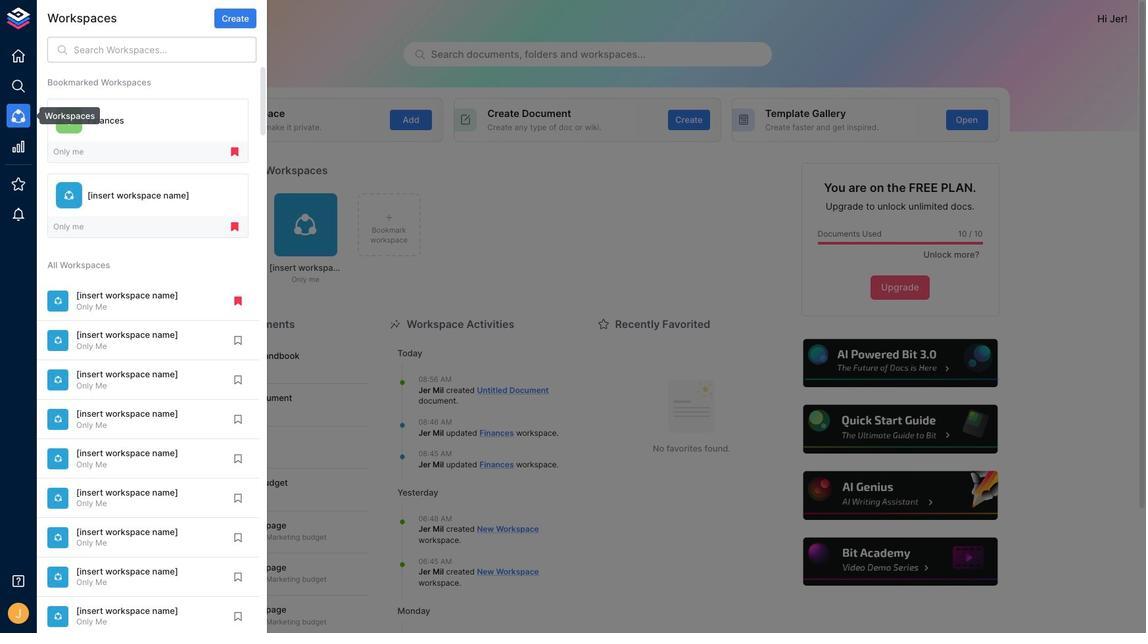 Task type: locate. For each thing, give the bounding box(es) containing it.
3 bookmark image from the top
[[232, 571, 244, 583]]

0 vertical spatial bookmark image
[[232, 414, 244, 425]]

bookmark image
[[232, 335, 244, 346], [232, 374, 244, 386], [232, 492, 244, 504], [232, 532, 244, 544], [232, 611, 244, 623]]

bookmark image
[[232, 414, 244, 425], [232, 453, 244, 465], [232, 571, 244, 583]]

1 vertical spatial bookmark image
[[232, 453, 244, 465]]

remove bookmark image
[[229, 146, 241, 158], [229, 221, 241, 233]]

help image
[[801, 337, 999, 389], [801, 403, 999, 456], [801, 470, 999, 522], [801, 536, 999, 588]]

1 vertical spatial remove bookmark image
[[229, 221, 241, 233]]

0 vertical spatial remove bookmark image
[[229, 146, 241, 158]]

1 bookmark image from the top
[[232, 414, 244, 425]]

2 vertical spatial bookmark image
[[232, 571, 244, 583]]

tooltip
[[30, 107, 100, 124]]

1 remove bookmark image from the top
[[229, 146, 241, 158]]

2 help image from the top
[[801, 403, 999, 456]]

2 bookmark image from the top
[[232, 374, 244, 386]]



Task type: vqa. For each thing, say whether or not it's contained in the screenshot.
Help image
yes



Task type: describe. For each thing, give the bounding box(es) containing it.
1 help image from the top
[[801, 337, 999, 389]]

2 bookmark image from the top
[[232, 453, 244, 465]]

1 bookmark image from the top
[[232, 335, 244, 346]]

2 remove bookmark image from the top
[[229, 221, 241, 233]]

Search Workspaces... text field
[[74, 37, 256, 63]]

3 help image from the top
[[801, 470, 999, 522]]

5 bookmark image from the top
[[232, 611, 244, 623]]

remove bookmark image
[[232, 295, 244, 307]]

3 bookmark image from the top
[[232, 492, 244, 504]]

4 bookmark image from the top
[[232, 532, 244, 544]]

4 help image from the top
[[801, 536, 999, 588]]



